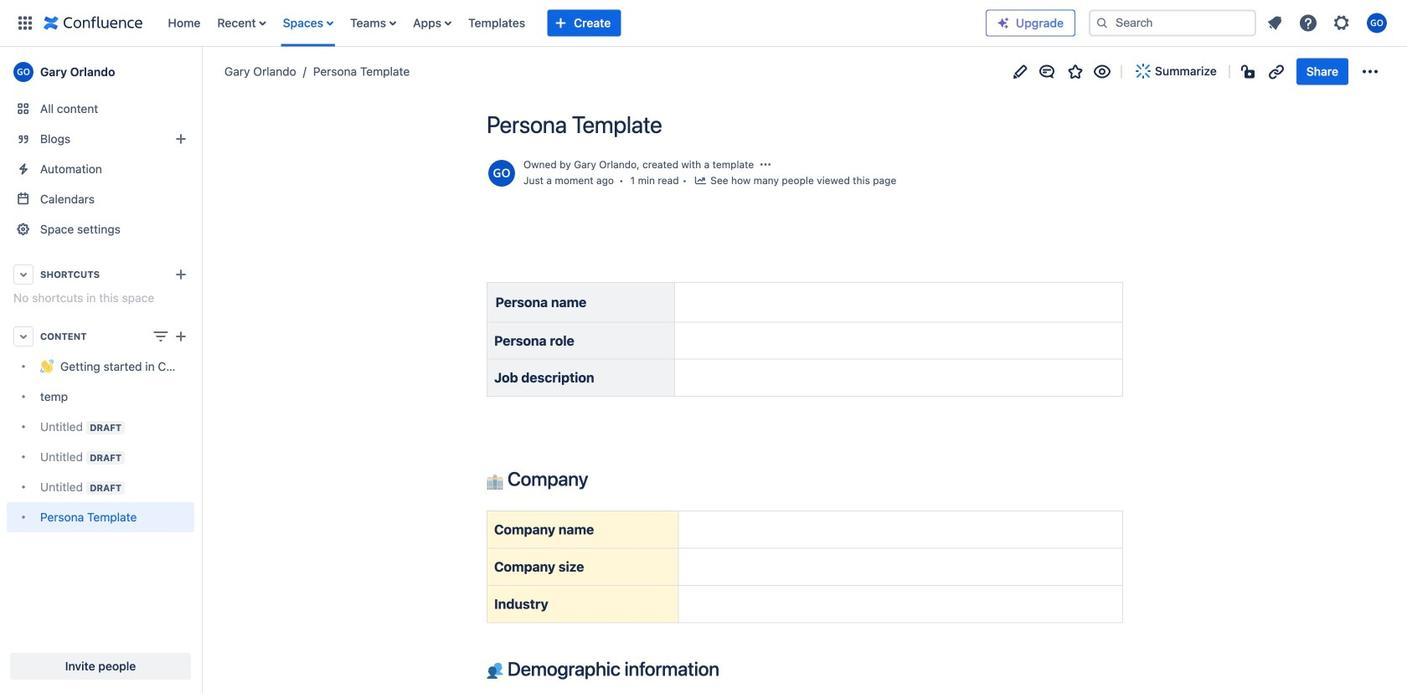 Task type: vqa. For each thing, say whether or not it's contained in the screenshot.
Premium icon
yes



Task type: locate. For each thing, give the bounding box(es) containing it.
confluence image
[[44, 13, 143, 33], [44, 13, 143, 33]]

settings icon image
[[1332, 13, 1352, 33]]

0 horizontal spatial list
[[160, 0, 986, 46]]

None search field
[[1089, 10, 1257, 36]]

0 horizontal spatial copy link image
[[669, 114, 689, 134]]

copy image
[[718, 659, 738, 679]]

collapse sidebar image
[[183, 55, 219, 89]]

:office: image
[[487, 473, 503, 490]]

add shortcut image
[[171, 265, 191, 285]]

notification icon image
[[1265, 13, 1285, 33]]

tree
[[7, 352, 194, 533]]

list for premium icon
[[1260, 8, 1397, 38]]

list
[[160, 0, 986, 46], [1260, 8, 1397, 38]]

manage page ownership image
[[759, 158, 773, 171]]

change view image
[[151, 327, 171, 347]]

create a blog image
[[171, 129, 191, 149]]

1 horizontal spatial list
[[1260, 8, 1397, 38]]

1 horizontal spatial copy link image
[[1266, 62, 1287, 82]]

copy link image
[[1266, 62, 1287, 82], [669, 114, 689, 134]]

global element
[[10, 0, 986, 46]]

banner
[[0, 0, 1407, 47]]



Task type: describe. For each thing, give the bounding box(es) containing it.
premium image
[[997, 16, 1010, 30]]

appswitcher icon image
[[15, 13, 35, 33]]

start watching image
[[1092, 62, 1112, 82]]

1 vertical spatial copy link image
[[669, 114, 689, 134]]

space element
[[0, 47, 201, 694]]

edit this page image
[[1010, 62, 1030, 82]]

Search field
[[1089, 10, 1257, 36]]

tree inside space "element"
[[7, 352, 194, 533]]

create image
[[171, 327, 191, 347]]

your profile and preferences image
[[1367, 13, 1387, 33]]

search image
[[1096, 16, 1109, 30]]

more actions image
[[1360, 62, 1381, 82]]

help icon image
[[1298, 13, 1319, 33]]

list for appswitcher icon
[[160, 0, 986, 46]]

0 vertical spatial copy link image
[[1266, 62, 1287, 82]]

no restrictions image
[[1240, 62, 1260, 82]]

star image
[[1066, 62, 1086, 82]]

:busts_in_silhouette: image
[[487, 663, 503, 680]]



